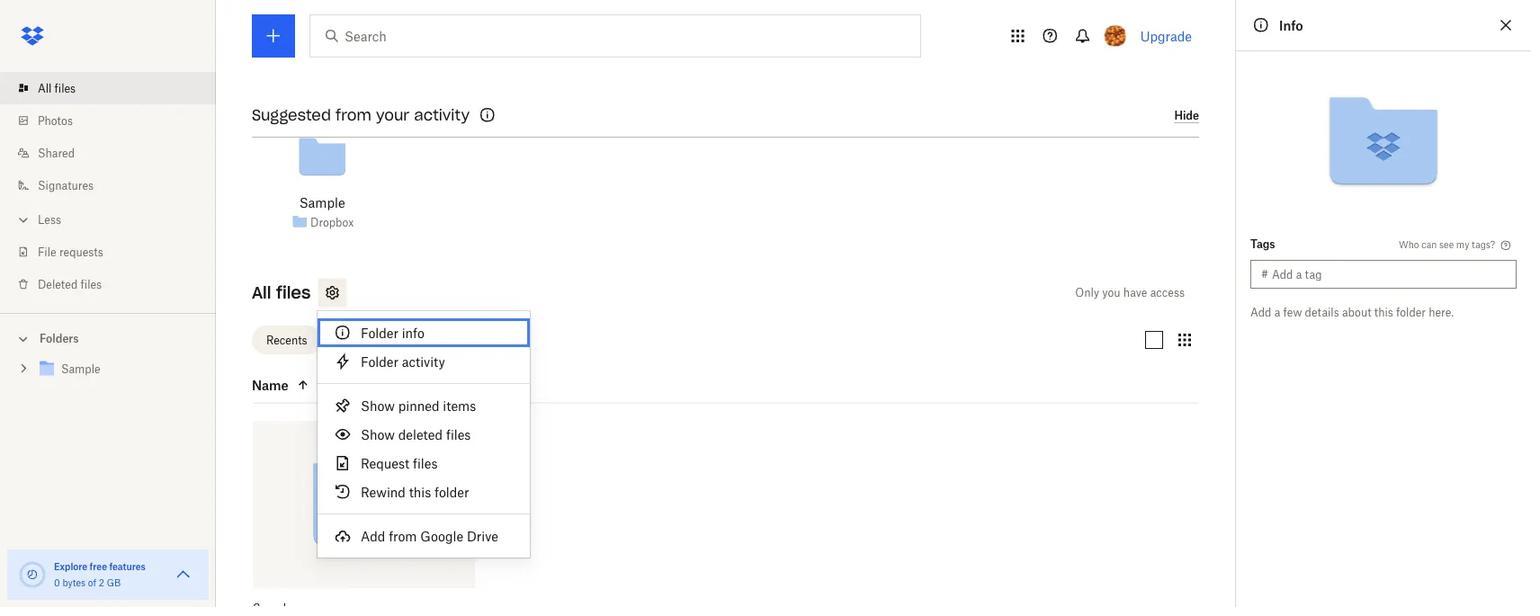 Task type: describe. For each thing, give the bounding box(es) containing it.
access
[[1151, 287, 1185, 300]]

all inside list item
[[38, 81, 52, 95]]

deleted
[[398, 427, 443, 442]]

files for the request files "menu item"
[[413, 456, 438, 471]]

photos
[[38, 114, 73, 127]]

recents button
[[252, 326, 322, 355]]

upgrade
[[1141, 28, 1193, 44]]

only you have access
[[1076, 287, 1185, 300]]

sample link
[[300, 194, 345, 213]]

0 vertical spatial this
[[1375, 306, 1394, 319]]

tags?
[[1473, 239, 1496, 250]]

folder info menu item
[[318, 319, 530, 347]]

details
[[1306, 306, 1340, 319]]

here.
[[1430, 306, 1455, 319]]

show deleted files
[[361, 427, 471, 442]]

folder for folder activity
[[361, 354, 399, 369]]

my
[[1457, 239, 1470, 250]]

name column header
[[252, 375, 432, 397]]

name
[[252, 378, 289, 393]]

add for add from google drive
[[361, 529, 386, 544]]

who can see my tags? image
[[1500, 239, 1514, 253]]

all files list item
[[0, 72, 216, 104]]

folder activity
[[361, 354, 445, 369]]

google
[[421, 529, 464, 544]]

deleted files link
[[14, 268, 216, 301]]

photos link
[[14, 104, 216, 137]]

starred button
[[329, 326, 397, 355]]

you
[[1103, 287, 1121, 300]]

explore free features 0 bytes of 2 gb
[[54, 561, 146, 589]]

all files inside all files link
[[38, 81, 76, 95]]

folder activity menu item
[[318, 347, 530, 376]]

less image
[[14, 211, 32, 229]]

dropbox link
[[311, 214, 354, 232]]

folders
[[40, 332, 79, 346]]

features
[[109, 561, 146, 572]]

pinned
[[398, 398, 440, 414]]

signatures link
[[14, 169, 216, 202]]

files for all files link
[[55, 81, 76, 95]]

folder settings image
[[322, 283, 343, 304]]

1 horizontal spatial all
[[252, 283, 271, 304]]

folders button
[[0, 325, 216, 351]]

activity inside 'menu item'
[[402, 354, 445, 369]]

list containing all files
[[0, 61, 216, 313]]

signatures
[[38, 179, 94, 192]]

see
[[1440, 239, 1455, 250]]

show for show deleted files
[[361, 427, 395, 442]]

shared
[[38, 146, 75, 160]]

0 vertical spatial activity
[[414, 106, 470, 124]]

suggested
[[252, 106, 331, 124]]

free
[[90, 561, 107, 572]]

folder inside menu item
[[435, 485, 469, 500]]

from for your
[[336, 106, 372, 124]]

close right sidebar image
[[1496, 14, 1518, 36]]

bytes
[[62, 577, 86, 589]]



Task type: vqa. For each thing, say whether or not it's contained in the screenshot.
Rewind This Folder menu item
yes



Task type: locate. For each thing, give the bounding box(es) containing it.
1 show from the top
[[361, 398, 395, 414]]

0 vertical spatial show
[[361, 398, 395, 414]]

file requests
[[38, 245, 103, 259]]

2 show from the top
[[361, 427, 395, 442]]

folder
[[1397, 306, 1427, 319], [435, 485, 469, 500]]

folder left 'here.'
[[1397, 306, 1427, 319]]

files inside "menu item"
[[413, 456, 438, 471]]

0
[[54, 577, 60, 589]]

folder inside 'menu item'
[[361, 325, 399, 341]]

of
[[88, 577, 96, 589]]

show deleted files menu item
[[318, 420, 530, 449]]

add from google drive menu item
[[318, 522, 530, 551]]

all
[[38, 81, 52, 95], [252, 283, 271, 304]]

can
[[1422, 239, 1438, 250]]

show pinned items
[[361, 398, 476, 414]]

1 vertical spatial folder
[[361, 354, 399, 369]]

from for google
[[389, 529, 417, 544]]

from inside menu item
[[389, 529, 417, 544]]

a
[[1275, 306, 1281, 319]]

activity down folder info 'menu item'
[[402, 354, 445, 369]]

deleted files
[[38, 278, 102, 291]]

rewind this folder menu item
[[318, 478, 530, 507]]

0 horizontal spatial this
[[409, 485, 431, 500]]

0 vertical spatial all files
[[38, 81, 76, 95]]

add from google drive
[[361, 529, 499, 544]]

1 horizontal spatial add
[[1251, 306, 1272, 319]]

explore
[[54, 561, 87, 572]]

add for add a few details about this folder here.
[[1251, 306, 1272, 319]]

deleted
[[38, 278, 78, 291]]

1 vertical spatial folder
[[435, 485, 469, 500]]

recents
[[266, 334, 307, 347]]

1 vertical spatial all
[[252, 283, 271, 304]]

request files menu item
[[318, 449, 530, 478]]

this inside rewind this folder menu item
[[409, 485, 431, 500]]

1 vertical spatial add
[[361, 529, 386, 544]]

upgrade link
[[1141, 28, 1193, 44]]

from left your
[[336, 106, 372, 124]]

0 vertical spatial folder
[[1397, 306, 1427, 319]]

dropbox image
[[14, 18, 50, 54]]

add inside menu item
[[361, 529, 386, 544]]

files
[[55, 81, 76, 95], [81, 278, 102, 291], [276, 283, 311, 304], [446, 427, 471, 442], [413, 456, 438, 471]]

0 horizontal spatial add
[[361, 529, 386, 544]]

1 horizontal spatial all files
[[252, 283, 311, 304]]

all files up the recents
[[252, 283, 311, 304]]

request
[[361, 456, 410, 471]]

1 vertical spatial this
[[409, 485, 431, 500]]

activity right your
[[414, 106, 470, 124]]

file
[[38, 245, 56, 259]]

who can see my tags?
[[1400, 239, 1496, 250]]

0 vertical spatial all
[[38, 81, 52, 95]]

2
[[99, 577, 104, 589]]

about
[[1343, 306, 1372, 319]]

folder down starred
[[361, 354, 399, 369]]

show
[[361, 398, 395, 414], [361, 427, 395, 442]]

folder down the request files "menu item"
[[435, 485, 469, 500]]

0 vertical spatial folder
[[361, 325, 399, 341]]

1 vertical spatial all files
[[252, 283, 311, 304]]

all up the recents
[[252, 283, 271, 304]]

show pinned items menu item
[[318, 392, 530, 420]]

all up photos
[[38, 81, 52, 95]]

starred
[[343, 334, 382, 347]]

all files link
[[14, 72, 216, 104]]

0 horizontal spatial all files
[[38, 81, 76, 95]]

files inside menu item
[[446, 427, 471, 442]]

show up the request
[[361, 427, 395, 442]]

1 vertical spatial show
[[361, 427, 395, 442]]

drive
[[467, 529, 499, 544]]

dropbox
[[311, 216, 354, 230]]

folder, sample row
[[253, 422, 475, 608]]

0 horizontal spatial all
[[38, 81, 52, 95]]

show for show pinned items
[[361, 398, 395, 414]]

suggested from your activity
[[252, 106, 470, 124]]

all files
[[38, 81, 76, 95], [252, 283, 311, 304]]

1 horizontal spatial this
[[1375, 306, 1394, 319]]

add
[[1251, 306, 1272, 319], [361, 529, 386, 544]]

folder inside 'menu item'
[[361, 354, 399, 369]]

0 vertical spatial add
[[1251, 306, 1272, 319]]

show left "pinned"
[[361, 398, 395, 414]]

activity
[[414, 106, 470, 124], [402, 354, 445, 369]]

rewind
[[361, 485, 406, 500]]

your
[[376, 106, 410, 124]]

list
[[0, 61, 216, 313]]

1 horizontal spatial folder
[[1397, 306, 1427, 319]]

shared link
[[14, 137, 216, 169]]

add a few details about this folder here.
[[1251, 306, 1455, 319]]

this down the request files "menu item"
[[409, 485, 431, 500]]

rewind this folder
[[361, 485, 469, 500]]

files right deleted
[[81, 278, 102, 291]]

few
[[1284, 306, 1303, 319]]

from
[[336, 106, 372, 124], [389, 529, 417, 544]]

1 vertical spatial activity
[[402, 354, 445, 369]]

1 horizontal spatial from
[[389, 529, 417, 544]]

sample
[[300, 196, 345, 211]]

add down rewind
[[361, 529, 386, 544]]

0 horizontal spatial folder
[[435, 485, 469, 500]]

info
[[1280, 18, 1304, 33]]

files up photos
[[55, 81, 76, 95]]

who
[[1400, 239, 1420, 250]]

folder for folder info
[[361, 325, 399, 341]]

from left google
[[389, 529, 417, 544]]

requests
[[59, 245, 103, 259]]

files for 'deleted files' 'link'
[[81, 278, 102, 291]]

items
[[443, 398, 476, 414]]

#
[[1262, 268, 1269, 281]]

folder
[[361, 325, 399, 341], [361, 354, 399, 369]]

folder left info
[[361, 325, 399, 341]]

0 horizontal spatial from
[[336, 106, 372, 124]]

file requests link
[[14, 236, 216, 268]]

files down the items
[[446, 427, 471, 442]]

have
[[1124, 287, 1148, 300]]

only
[[1076, 287, 1100, 300]]

files up rewind this folder menu item
[[413, 456, 438, 471]]

files left folder settings icon
[[276, 283, 311, 304]]

add left a
[[1251, 306, 1272, 319]]

files inside list item
[[55, 81, 76, 95]]

1 vertical spatial from
[[389, 529, 417, 544]]

this right about
[[1375, 306, 1394, 319]]

this
[[1375, 306, 1394, 319], [409, 485, 431, 500]]

gb
[[107, 577, 121, 589]]

folder info
[[361, 325, 425, 341]]

files inside 'link'
[[81, 278, 102, 291]]

0 vertical spatial from
[[336, 106, 372, 124]]

2 folder from the top
[[361, 354, 399, 369]]

1 folder from the top
[[361, 325, 399, 341]]

quota usage element
[[18, 561, 47, 590]]

tags
[[1251, 237, 1276, 251]]

all files up photos
[[38, 81, 76, 95]]

info
[[402, 325, 425, 341]]

less
[[38, 213, 61, 226]]

request files
[[361, 456, 438, 471]]

name button
[[252, 375, 403, 397]]



